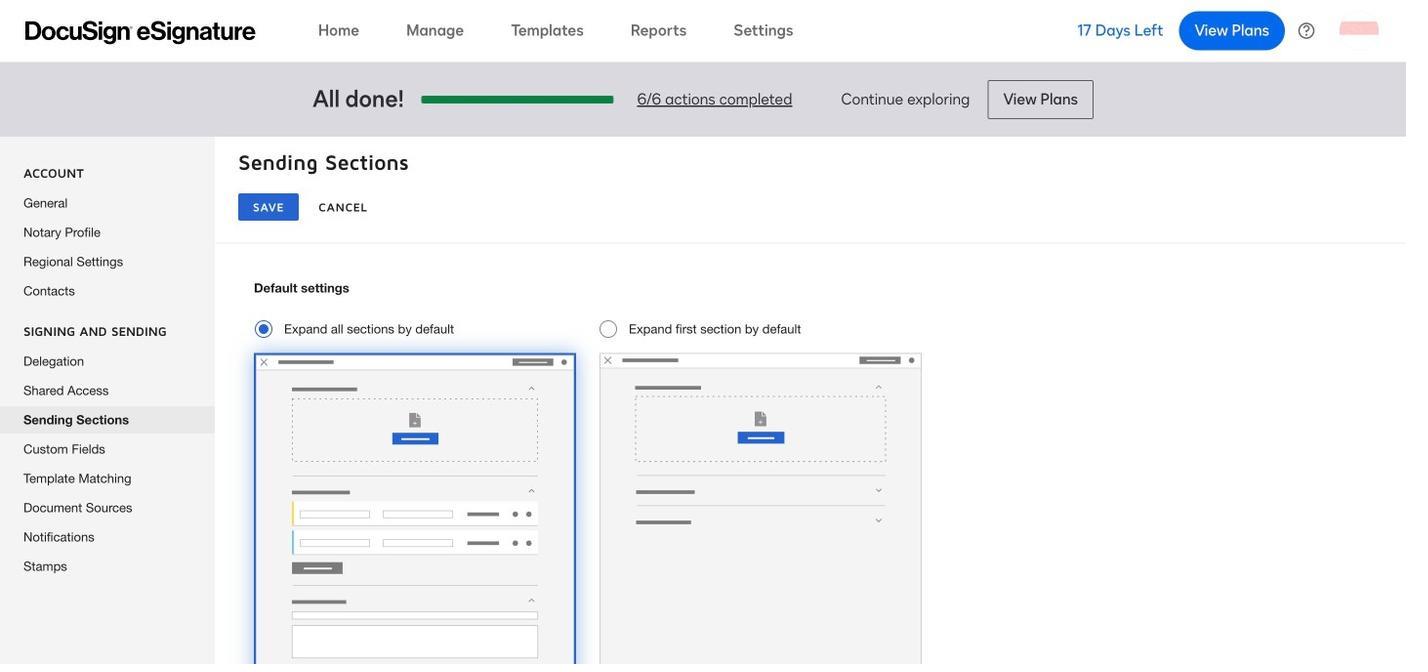Task type: describe. For each thing, give the bounding box(es) containing it.
expand all image
[[254, 353, 576, 664]]



Task type: vqa. For each thing, say whether or not it's contained in the screenshot.
the action required icon
no



Task type: locate. For each thing, give the bounding box(es) containing it.
your uploaded profile image image
[[1340, 11, 1379, 50]]

docusign esignature image
[[25, 21, 256, 44]]

expand first image
[[600, 353, 922, 664]]

option group
[[254, 279, 1407, 664]]



